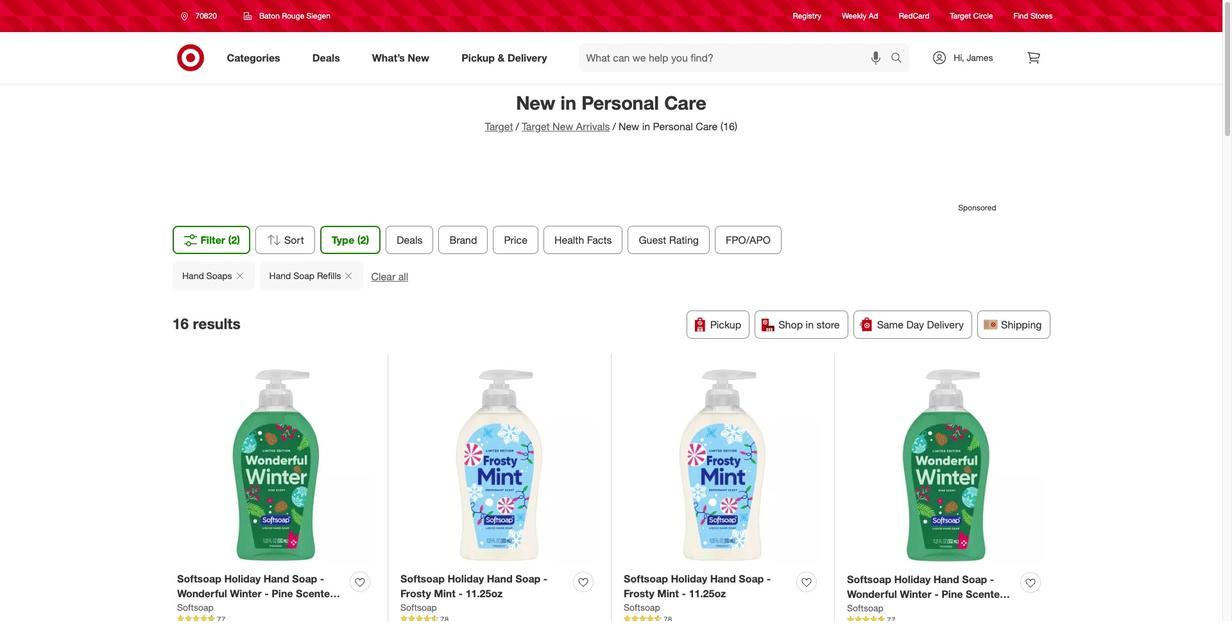 Task type: describe. For each thing, give the bounding box(es) containing it.
70820
[[195, 11, 217, 21]]

store
[[817, 332, 840, 345]]

(2) for type (2)
[[357, 248, 369, 261]]

1 vertical spatial personal
[[653, 120, 693, 133]]

target inside "link"
[[950, 11, 971, 21]]

pine for the rightmost the "softsoap holiday hand soap - wonderful winter - pine scented - 11.25oz" 'link'
[[942, 602, 963, 615]]

guest
[[639, 248, 666, 261]]

2 softsoap holiday hand soap - frosty mint - 11.25oz link from the left
[[624, 586, 791, 615]]

type (2)
[[332, 248, 369, 261]]

price button
[[493, 240, 538, 268]]

shop in store button
[[755, 325, 848, 353]]

baton rouge siegen
[[259, 11, 330, 21]]

softsoap holiday hand soap - wonderful winter - pine scented - 11.25oz for the left the "softsoap holiday hand soap - wonderful winter - pine scented - 11.25oz" 'link'
[[177, 587, 343, 621]]

hand soaps button
[[172, 276, 254, 304]]

soap inside hand soap refills button
[[293, 284, 314, 295]]

mint for second softsoap holiday hand soap - frosty mint - 11.25oz link from the right
[[434, 601, 456, 614]]

pickup & delivery link
[[451, 44, 563, 72]]

softsoap for the rightmost the "softsoap holiday hand soap - wonderful winter - pine scented - 11.25oz" 'link'
[[847, 587, 891, 600]]

(2) for filter (2)
[[228, 248, 240, 261]]

same
[[877, 332, 904, 345]]

find stores link
[[1014, 11, 1053, 22]]

softsoap for second softsoap holiday hand soap - frosty mint - 11.25oz link from the right
[[400, 587, 445, 599]]

0 vertical spatial personal
[[582, 91, 659, 114]]

type
[[332, 248, 354, 261]]

day
[[907, 332, 924, 345]]

winter for the left the "softsoap holiday hand soap - wonderful winter - pine scented - 11.25oz" 'link'
[[230, 601, 262, 614]]

new right arrivals
[[619, 120, 639, 133]]

What can we help you find? suggestions appear below search field
[[579, 44, 894, 72]]

refills
[[317, 284, 341, 295]]

sort button
[[255, 240, 315, 268]]

&
[[498, 51, 505, 64]]

1 softsoap holiday hand soap - frosty mint - 11.25oz link from the left
[[400, 586, 568, 615]]

frosty for second softsoap holiday hand soap - frosty mint - 11.25oz link from the right
[[400, 601, 431, 614]]

0 vertical spatial care
[[664, 91, 707, 114]]

1 horizontal spatial softsoap holiday hand soap - wonderful winter - pine scented - 11.25oz link
[[847, 587, 1015, 621]]

new in personal care target / target new arrivals / new in personal care (16)
[[485, 91, 738, 133]]

holiday for the rightmost the "softsoap holiday hand soap - wonderful winter - pine scented - 11.25oz" 'link'
[[894, 587, 931, 600]]

advertisement region
[[226, 152, 996, 216]]

fpo/apo button
[[715, 240, 782, 268]]

hand soap refills button
[[259, 276, 363, 304]]

scented for the rightmost the "softsoap holiday hand soap - wonderful winter - pine scented - 11.25oz" 'link'
[[966, 602, 1006, 615]]

pickup for pickup & delivery
[[462, 51, 495, 64]]

shop in store
[[779, 332, 840, 345]]

ad
[[869, 11, 878, 21]]

facts
[[587, 248, 612, 261]]

scented for the left the "softsoap holiday hand soap - wonderful winter - pine scented - 11.25oz" 'link'
[[296, 601, 336, 614]]

target circle link
[[950, 11, 993, 22]]

softsoap for the left the "softsoap holiday hand soap - wonderful winter - pine scented - 11.25oz" 'link'
[[177, 587, 221, 599]]

soaps
[[206, 284, 232, 295]]

16 results
[[172, 328, 241, 346]]

results
[[193, 328, 241, 346]]

registry
[[793, 11, 821, 21]]

guest rating button
[[628, 240, 710, 268]]

hi, james
[[954, 52, 993, 63]]

siegen
[[306, 11, 330, 21]]

baton rouge siegen button
[[235, 4, 339, 28]]

fpo/apo
[[726, 248, 771, 261]]

rating
[[669, 248, 699, 261]]

filter
[[201, 248, 225, 261]]

winter for the rightmost the "softsoap holiday hand soap - wonderful winter - pine scented - 11.25oz" 'link'
[[900, 602, 932, 615]]

filter (2) button
[[172, 240, 250, 268]]

16
[[172, 328, 189, 346]]

in for shop
[[806, 332, 814, 345]]

redcard
[[899, 11, 930, 21]]

1 horizontal spatial in
[[642, 120, 650, 133]]

deals link
[[301, 44, 356, 72]]

weekly ad link
[[842, 11, 878, 22]]

holiday for the left the "softsoap holiday hand soap - wonderful winter - pine scented - 11.25oz" 'link'
[[224, 587, 261, 599]]

price
[[504, 248, 528, 261]]

70820 button
[[172, 4, 230, 28]]

brand button
[[439, 240, 488, 268]]

health facts
[[554, 248, 612, 261]]

sort
[[284, 248, 304, 261]]

search
[[885, 52, 916, 65]]

1 horizontal spatial target
[[522, 120, 550, 133]]

target new arrivals link
[[522, 120, 610, 133]]



Task type: locate. For each thing, give the bounding box(es) containing it.
weekly ad
[[842, 11, 878, 21]]

softsoap
[[177, 587, 221, 599], [400, 587, 445, 599], [624, 587, 668, 599], [847, 587, 891, 600]]

brand
[[450, 248, 477, 261]]

guest rating
[[639, 248, 699, 261]]

1 horizontal spatial softsoap holiday hand soap - wonderful winter - pine scented - 11.25oz
[[847, 587, 1013, 621]]

what's
[[372, 51, 405, 64]]

softsoap holiday hand soap - frosty mint - 11.25oz link
[[400, 586, 568, 615], [624, 586, 791, 615]]

health facts button
[[544, 240, 623, 268]]

softsoap holiday hand soap - wonderful winter - pine scented - 11.25oz
[[177, 587, 343, 621], [847, 587, 1013, 621]]

new right what's
[[408, 51, 429, 64]]

delivery right the "&" on the top left
[[508, 51, 547, 64]]

winter
[[230, 601, 262, 614], [900, 602, 932, 615]]

pickup inside "pickup & delivery" link
[[462, 51, 495, 64]]

hand soap refills
[[269, 284, 341, 295]]

softsoap holiday hand soap - wonderful winter - pine scented - 11.25oz link
[[177, 586, 345, 621], [847, 587, 1015, 621]]

baton
[[259, 11, 280, 21]]

rouge
[[282, 11, 304, 21]]

what's new
[[372, 51, 429, 64]]

0 horizontal spatial deals
[[312, 51, 340, 64]]

in
[[561, 91, 576, 114], [642, 120, 650, 133], [806, 332, 814, 345]]

-
[[320, 587, 324, 599], [543, 587, 548, 599], [767, 587, 771, 599], [990, 587, 994, 600], [265, 601, 269, 614], [339, 601, 343, 614], [459, 601, 463, 614], [682, 601, 686, 614], [935, 602, 939, 615], [1009, 602, 1013, 615]]

deals inside the "deals" button
[[397, 248, 423, 261]]

filter (2)
[[201, 248, 240, 261]]

1 softsoap holiday hand soap - frosty mint - 11.25oz from the left
[[400, 587, 548, 614]]

/
[[516, 120, 519, 133], [613, 120, 616, 133]]

0 horizontal spatial scented
[[296, 601, 336, 614]]

2 mint from the left
[[657, 601, 679, 614]]

2 (2) from the left
[[357, 248, 369, 261]]

0 horizontal spatial softsoap holiday hand soap - frosty mint - 11.25oz link
[[400, 586, 568, 615]]

1 / from the left
[[516, 120, 519, 133]]

2 / from the left
[[613, 120, 616, 133]]

deals for the "deals" button
[[397, 248, 423, 261]]

personal up arrivals
[[582, 91, 659, 114]]

delivery for same day delivery
[[927, 332, 964, 345]]

circle
[[973, 11, 993, 21]]

1 horizontal spatial pine
[[942, 602, 963, 615]]

0 horizontal spatial winter
[[230, 601, 262, 614]]

0 vertical spatial deals
[[312, 51, 340, 64]]

/ right arrivals
[[613, 120, 616, 133]]

deals for deals link
[[312, 51, 340, 64]]

1 frosty from the left
[[400, 601, 431, 614]]

pine
[[272, 601, 293, 614], [942, 602, 963, 615]]

2 horizontal spatial target
[[950, 11, 971, 21]]

registry link
[[793, 11, 821, 22]]

pickup button
[[687, 325, 750, 353]]

0 horizontal spatial /
[[516, 120, 519, 133]]

2 vertical spatial in
[[806, 332, 814, 345]]

pickup
[[462, 51, 495, 64], [710, 332, 741, 345]]

pine for the left the "softsoap holiday hand soap - wonderful winter - pine scented - 11.25oz" 'link'
[[272, 601, 293, 614]]

1 mint from the left
[[434, 601, 456, 614]]

scented
[[296, 601, 336, 614], [966, 602, 1006, 615]]

weekly
[[842, 11, 867, 21]]

frosty
[[400, 601, 431, 614], [624, 601, 654, 614]]

(2) right filter
[[228, 248, 240, 261]]

1 vertical spatial pickup
[[710, 332, 741, 345]]

softsoap holiday hand soap - frosty mint - 11.25oz image
[[400, 381, 598, 579], [400, 381, 598, 579], [624, 381, 821, 579], [624, 381, 821, 579]]

mint for 2nd softsoap holiday hand soap - frosty mint - 11.25oz link
[[657, 601, 679, 614]]

softsoap holiday hand soap - frosty mint - 11.25oz for second softsoap holiday hand soap - frosty mint - 11.25oz link from the right
[[400, 587, 548, 614]]

0 vertical spatial pickup
[[462, 51, 495, 64]]

pickup for pickup
[[710, 332, 741, 345]]

stores
[[1031, 11, 1053, 21]]

arrivals
[[576, 120, 610, 133]]

1 horizontal spatial winter
[[900, 602, 932, 615]]

(16)
[[721, 120, 738, 133]]

1 horizontal spatial deals
[[397, 248, 423, 261]]

0 horizontal spatial softsoap holiday hand soap - wonderful winter - pine scented - 11.25oz
[[177, 587, 343, 621]]

in for new
[[561, 91, 576, 114]]

holiday
[[224, 587, 261, 599], [448, 587, 484, 599], [671, 587, 707, 599], [894, 587, 931, 600]]

holiday for 2nd softsoap holiday hand soap - frosty mint - 11.25oz link
[[671, 587, 707, 599]]

1 horizontal spatial (2)
[[357, 248, 369, 261]]

1 vertical spatial in
[[642, 120, 650, 133]]

in left store
[[806, 332, 814, 345]]

0 horizontal spatial target
[[485, 120, 513, 133]]

target link
[[485, 120, 513, 133]]

wonderful
[[177, 601, 227, 614], [847, 602, 897, 615]]

1 horizontal spatial delivery
[[927, 332, 964, 345]]

what's new link
[[361, 44, 446, 72]]

1 horizontal spatial softsoap holiday hand soap - frosty mint - 11.25oz
[[624, 587, 771, 614]]

delivery
[[508, 51, 547, 64], [927, 332, 964, 345]]

deals
[[312, 51, 340, 64], [397, 248, 423, 261]]

deals inside deals link
[[312, 51, 340, 64]]

hand soaps
[[182, 284, 232, 295]]

categories
[[227, 51, 280, 64]]

1 horizontal spatial softsoap holiday hand soap - frosty mint - 11.25oz link
[[624, 586, 791, 615]]

0 horizontal spatial wonderful
[[177, 601, 227, 614]]

(2) right type
[[357, 248, 369, 261]]

softsoap holiday hand soap - frosty mint - 11.25oz
[[400, 587, 548, 614], [624, 587, 771, 614]]

1 horizontal spatial mint
[[657, 601, 679, 614]]

redcard link
[[899, 11, 930, 22]]

new inside what's new link
[[408, 51, 429, 64]]

(2)
[[228, 248, 240, 261], [357, 248, 369, 261]]

hi,
[[954, 52, 964, 63]]

0 horizontal spatial delivery
[[508, 51, 547, 64]]

/ right target link
[[516, 120, 519, 133]]

0 horizontal spatial (2)
[[228, 248, 240, 261]]

care
[[664, 91, 707, 114], [696, 120, 718, 133]]

in right arrivals
[[642, 120, 650, 133]]

personal left the (16)
[[653, 120, 693, 133]]

1 horizontal spatial wonderful
[[847, 602, 897, 615]]

1 vertical spatial delivery
[[927, 332, 964, 345]]

james
[[967, 52, 993, 63]]

mint
[[434, 601, 456, 614], [657, 601, 679, 614]]

1 (2) from the left
[[228, 248, 240, 261]]

find stores
[[1014, 11, 1053, 21]]

0 horizontal spatial pine
[[272, 601, 293, 614]]

11.25oz
[[466, 601, 503, 614], [689, 601, 726, 614], [177, 616, 214, 621], [847, 617, 884, 621]]

1 horizontal spatial frosty
[[624, 601, 654, 614]]

2 frosty from the left
[[624, 601, 654, 614]]

find
[[1014, 11, 1029, 21]]

0 horizontal spatial softsoap holiday hand soap - frosty mint - 11.25oz
[[400, 587, 548, 614]]

softsoap holiday hand soap - wonderful winter - pine scented - 11.25oz for the rightmost the "softsoap holiday hand soap - wonderful winter - pine scented - 11.25oz" 'link'
[[847, 587, 1013, 621]]

hand
[[182, 284, 204, 295], [269, 284, 291, 295], [264, 587, 289, 599], [487, 587, 513, 599], [710, 587, 736, 599], [934, 587, 959, 600]]

search button
[[885, 44, 916, 74]]

0 vertical spatial delivery
[[508, 51, 547, 64]]

frosty for 2nd softsoap holiday hand soap - frosty mint - 11.25oz link
[[624, 601, 654, 614]]

0 horizontal spatial in
[[561, 91, 576, 114]]

in inside button
[[806, 332, 814, 345]]

pickup inside pickup button
[[710, 332, 741, 345]]

new up 'target new arrivals' link
[[516, 91, 555, 114]]

1 horizontal spatial /
[[613, 120, 616, 133]]

1 horizontal spatial scented
[[966, 602, 1006, 615]]

0 horizontal spatial softsoap holiday hand soap - wonderful winter - pine scented - 11.25oz link
[[177, 586, 345, 621]]

target circle
[[950, 11, 993, 21]]

categories link
[[216, 44, 296, 72]]

holiday for second softsoap holiday hand soap - frosty mint - 11.25oz link from the right
[[448, 587, 484, 599]]

in up 'target new arrivals' link
[[561, 91, 576, 114]]

delivery right day
[[927, 332, 964, 345]]

0 horizontal spatial frosty
[[400, 601, 431, 614]]

0 horizontal spatial mint
[[434, 601, 456, 614]]

target
[[950, 11, 971, 21], [485, 120, 513, 133], [522, 120, 550, 133]]

new left arrivals
[[553, 120, 573, 133]]

softsoap for 2nd softsoap holiday hand soap - frosty mint - 11.25oz link
[[624, 587, 668, 599]]

0 horizontal spatial pickup
[[462, 51, 495, 64]]

health
[[554, 248, 584, 261]]

same day delivery button
[[853, 325, 972, 353]]

deals down siegen
[[312, 51, 340, 64]]

softsoap holiday hand soap - frosty mint - 11.25oz for 2nd softsoap holiday hand soap - frosty mint - 11.25oz link
[[624, 587, 771, 614]]

shop
[[779, 332, 803, 345]]

(2) inside filter (2) "button"
[[228, 248, 240, 261]]

new
[[408, 51, 429, 64], [516, 91, 555, 114], [553, 120, 573, 133], [619, 120, 639, 133]]

deals left brand button
[[397, 248, 423, 261]]

0 vertical spatial in
[[561, 91, 576, 114]]

1 vertical spatial deals
[[397, 248, 423, 261]]

shipping button
[[977, 325, 1050, 353]]

shipping
[[1001, 332, 1042, 345]]

delivery for pickup & delivery
[[508, 51, 547, 64]]

deals button
[[386, 240, 434, 268]]

pickup & delivery
[[462, 51, 547, 64]]

2 softsoap holiday hand soap - frosty mint - 11.25oz from the left
[[624, 587, 771, 614]]

1 vertical spatial care
[[696, 120, 718, 133]]

softsoap holiday hand soap - wonderful winter - pine scented - 11.25oz image
[[177, 381, 375, 579], [177, 381, 375, 579], [847, 381, 1045, 579], [847, 381, 1045, 579]]

2 horizontal spatial in
[[806, 332, 814, 345]]

delivery inside button
[[927, 332, 964, 345]]

same day delivery
[[877, 332, 964, 345]]

1 horizontal spatial pickup
[[710, 332, 741, 345]]



Task type: vqa. For each thing, say whether or not it's contained in the screenshot.
facts
yes



